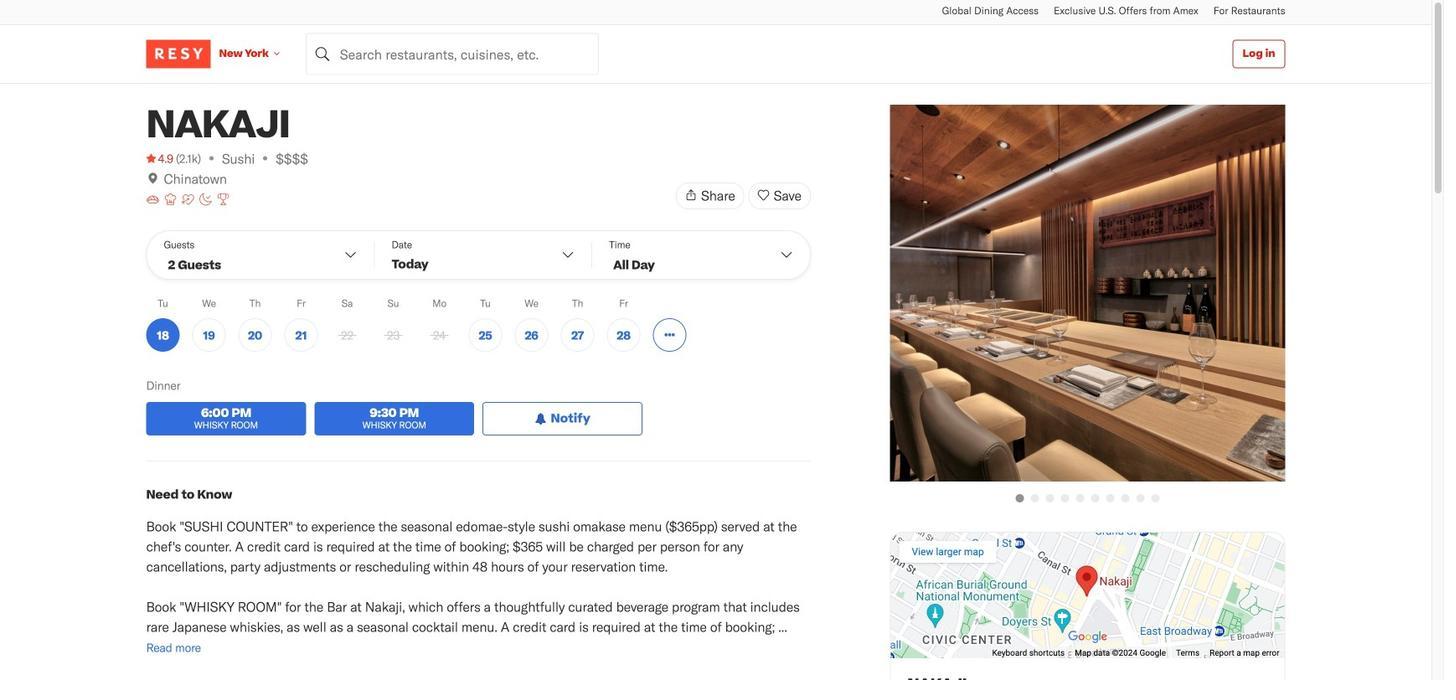 Task type: describe. For each thing, give the bounding box(es) containing it.
Search restaurants, cuisines, etc. text field
[[306, 33, 599, 75]]



Task type: locate. For each thing, give the bounding box(es) containing it.
4.9 out of 5 stars image
[[146, 150, 173, 167]]

None field
[[306, 33, 599, 75]]



Task type: vqa. For each thing, say whether or not it's contained in the screenshot.
4.6 Out Of 5 Stars image
no



